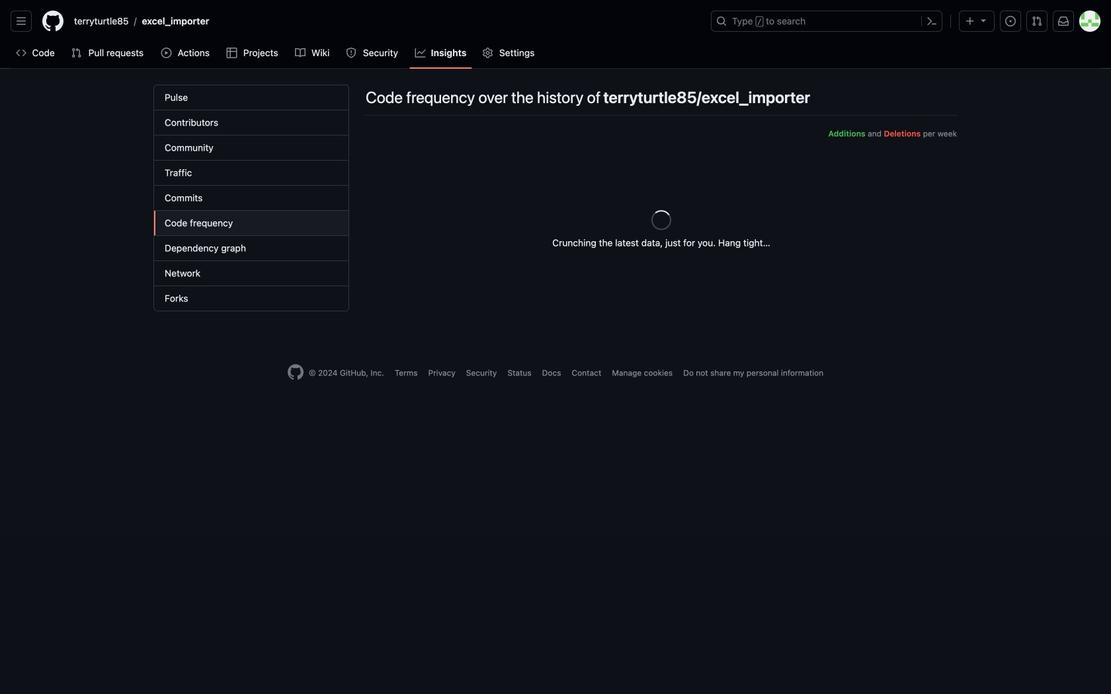 Task type: describe. For each thing, give the bounding box(es) containing it.
git pull request image
[[1032, 16, 1042, 26]]

book image
[[295, 48, 306, 58]]

homepage image
[[42, 11, 64, 32]]

plus image
[[965, 16, 976, 26]]

graph image
[[415, 48, 426, 58]]

code image
[[16, 48, 26, 58]]

play image
[[161, 48, 172, 58]]

notifications image
[[1058, 16, 1069, 26]]



Task type: vqa. For each thing, say whether or not it's contained in the screenshot.
Star "image"
no



Task type: locate. For each thing, give the bounding box(es) containing it.
gear image
[[483, 48, 493, 58]]

shield image
[[346, 48, 357, 58]]

issue opened image
[[1005, 16, 1016, 26]]

command palette image
[[927, 16, 937, 26]]

triangle down image
[[978, 15, 989, 25]]

table image
[[226, 48, 237, 58]]

insights element
[[153, 85, 349, 312]]

git pull request image
[[71, 48, 82, 58]]

list
[[69, 11, 703, 32]]

homepage image
[[288, 364, 304, 380]]



